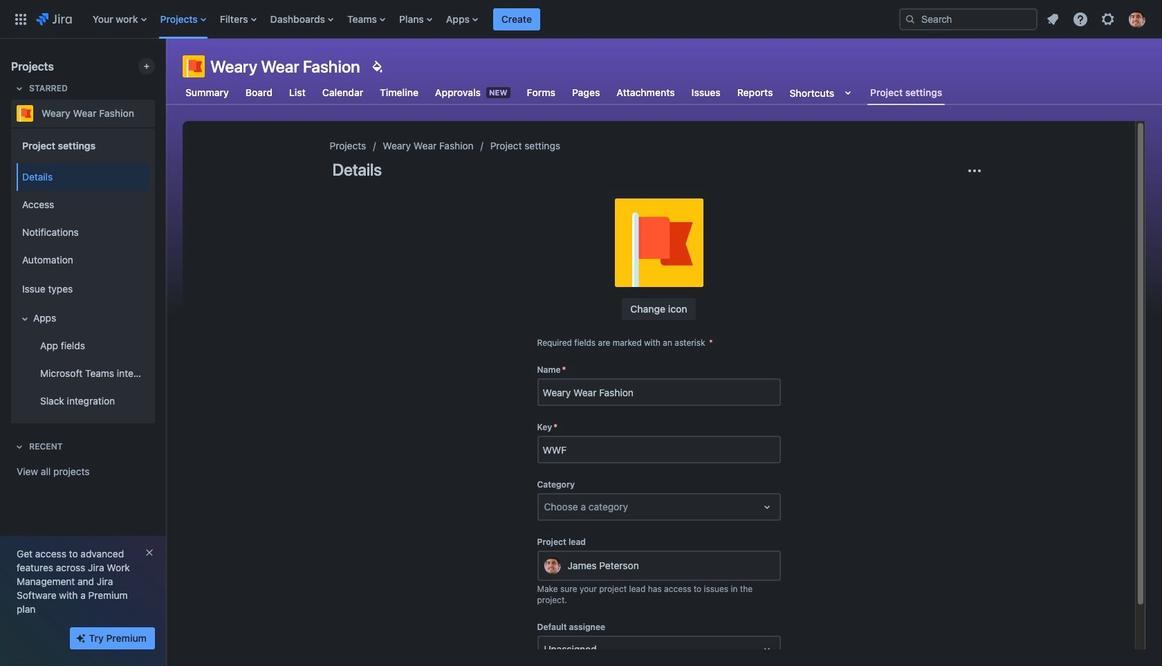 Task type: vqa. For each thing, say whether or not it's contained in the screenshot.
right board icon
no



Task type: locate. For each thing, give the bounding box(es) containing it.
None text field
[[544, 643, 547, 657]]

help image
[[1072, 11, 1089, 27]]

Search field
[[900, 8, 1038, 30]]

2 group from the top
[[14, 159, 149, 419]]

tab list
[[174, 80, 954, 105]]

None field
[[539, 380, 779, 405], [539, 437, 779, 462], [539, 380, 779, 405], [539, 437, 779, 462]]

open image
[[759, 499, 775, 516], [759, 641, 775, 658]]

list item
[[493, 0, 540, 38]]

remove from starred image
[[151, 105, 167, 122]]

set project background image
[[369, 58, 385, 75]]

0 horizontal spatial list
[[86, 0, 888, 38]]

primary element
[[8, 0, 888, 38]]

group
[[14, 127, 149, 423], [14, 159, 149, 419]]

project avatar image
[[615, 199, 703, 287]]

banner
[[0, 0, 1162, 39]]

1 vertical spatial open image
[[759, 641, 775, 658]]

jira image
[[36, 11, 72, 27], [36, 11, 72, 27]]

settings image
[[1100, 11, 1117, 27]]

0 vertical spatial open image
[[759, 499, 775, 516]]

None search field
[[900, 8, 1038, 30]]

list
[[86, 0, 888, 38], [1041, 7, 1154, 31]]



Task type: describe. For each thing, give the bounding box(es) containing it.
expand image
[[17, 311, 33, 327]]

collapse starred projects image
[[11, 80, 28, 97]]

collapse recent projects image
[[11, 439, 28, 455]]

close premium upgrade banner image
[[144, 547, 155, 558]]

1 group from the top
[[14, 127, 149, 423]]

appswitcher icon image
[[12, 11, 29, 27]]

sidebar navigation image
[[151, 55, 181, 83]]

notifications image
[[1045, 11, 1061, 27]]

1 horizontal spatial list
[[1041, 7, 1154, 31]]

more image
[[966, 163, 983, 179]]

1 open image from the top
[[759, 499, 775, 516]]

create project image
[[141, 61, 152, 72]]

search image
[[905, 13, 916, 25]]

your profile and settings image
[[1129, 11, 1146, 27]]

2 open image from the top
[[759, 641, 775, 658]]



